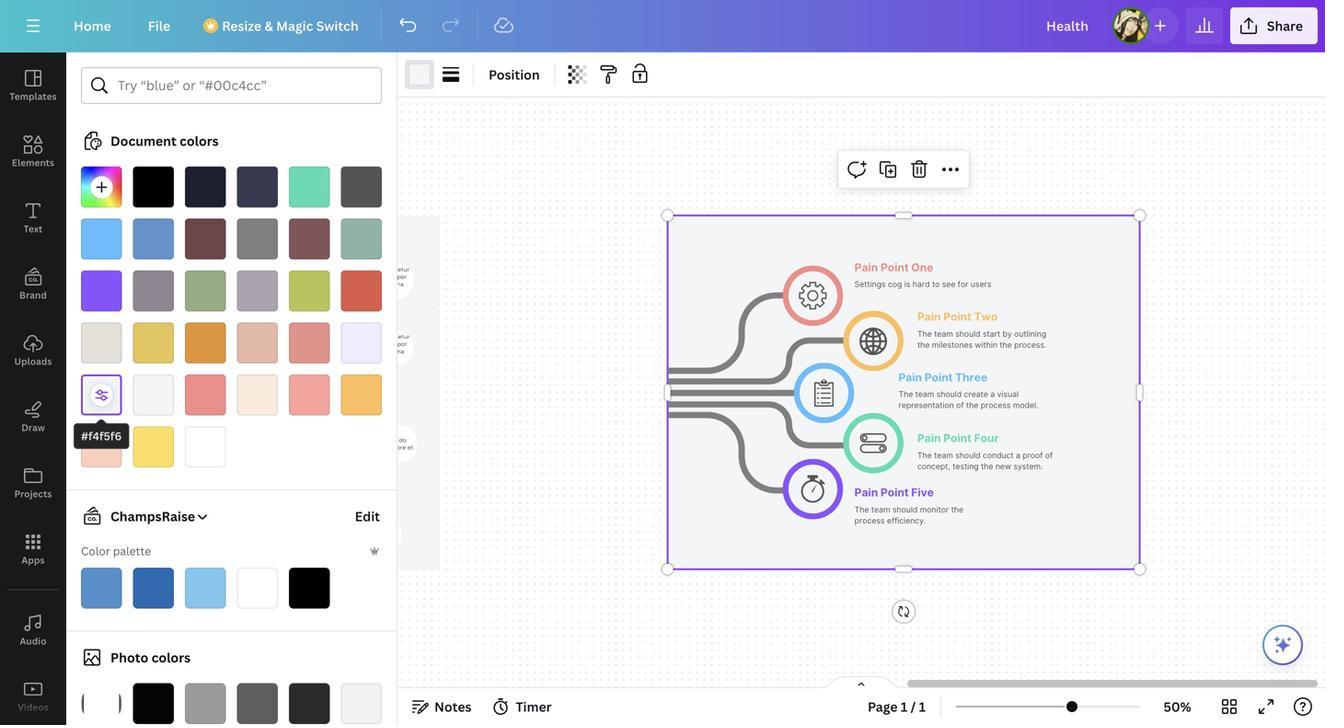 Task type: locate. For each thing, give the bounding box(es) containing it.
the down pain point five
[[855, 505, 869, 514]]

#f88989 image
[[185, 375, 226, 416], [185, 375, 226, 416]]

1 left /
[[901, 698, 908, 716]]

of inside the team should conduct a proof of concept, testing the new system.
[[1046, 451, 1053, 460]]

#aca3af image
[[237, 271, 278, 312], [237, 271, 278, 312]]

colors right photo
[[151, 649, 191, 666]]

#1f2030 image
[[185, 167, 226, 208]]

should inside the team should start by outlining the milestones within the process.
[[956, 329, 981, 339]]

#eb8f88 image
[[289, 323, 330, 364], [289, 323, 330, 364]]

should up "testing"
[[956, 451, 981, 460]]

pain for pain point five
[[855, 486, 878, 499]]

visual
[[997, 390, 1019, 399]]

should
[[956, 329, 981, 339], [937, 390, 962, 399], [956, 451, 981, 460], [893, 505, 918, 514]]

1 vertical spatial a
[[1016, 451, 1021, 460]]

1 vertical spatial process
[[855, 516, 885, 525]]

a
[[991, 390, 995, 399], [1016, 451, 1021, 460]]

of
[[957, 401, 964, 410], [1046, 451, 1053, 460]]

should down pain point three
[[937, 390, 962, 399]]

#55bdff image
[[81, 219, 122, 260]]

the inside the team should start by outlining the milestones within the process.
[[918, 329, 932, 339]]

#f4f5f6 image
[[409, 64, 431, 86], [81, 375, 122, 416], [81, 375, 122, 416]]

the inside the team should create a visual representation of the process model.
[[899, 390, 913, 399]]

#383950 image
[[237, 167, 278, 208], [237, 167, 278, 208]]

should inside the team should create a visual representation of the process model.
[[937, 390, 962, 399]]

#545454 image
[[341, 167, 382, 208], [341, 167, 382, 208]]

should for efficiency.
[[893, 505, 918, 514]]

#1f2030 image
[[185, 167, 226, 208]]

color
[[81, 544, 110, 559]]

1 horizontal spatial a
[[1016, 451, 1021, 460]]

#ffa199 image
[[289, 375, 330, 416]]

the team should monitor the process efficiency.
[[855, 505, 966, 525]]

should up milestones
[[956, 329, 981, 339]]

uploads button
[[0, 318, 66, 384]]

the down the "by"
[[1000, 340, 1012, 350]]

#ffcdba image
[[81, 427, 122, 468], [81, 427, 122, 468]]

point up the team should monitor the process efficiency.
[[881, 486, 909, 499]]

#eeedff image
[[341, 323, 382, 364], [341, 323, 382, 364]]

a left "proof"
[[1016, 451, 1021, 460]]

show pages image
[[817, 676, 906, 690]]

the down conduct
[[981, 462, 994, 471]]

#e8b7a5 image
[[237, 323, 278, 364], [237, 323, 278, 364]]

the team should conduct a proof of concept, testing the new system.
[[918, 451, 1055, 471]]

2 vertical spatial icon image
[[860, 434, 887, 453]]

team for the
[[934, 329, 953, 339]]

#e4e1da image
[[81, 323, 122, 364]]

#ffbd59 image
[[341, 375, 382, 416], [341, 375, 382, 416]]

new
[[996, 462, 1012, 471]]

proof
[[1023, 451, 1043, 460]]

point left four
[[944, 432, 972, 445]]

timer button
[[486, 692, 559, 722]]

Design title text field
[[1032, 7, 1105, 44]]

#8fad80 image
[[185, 271, 226, 312], [185, 271, 226, 312]]

pain
[[855, 261, 878, 274], [918, 310, 941, 323], [899, 371, 922, 384], [918, 432, 941, 445], [855, 486, 878, 499]]

#724449 image
[[185, 219, 226, 260], [185, 219, 226, 260]]

colors for document colors
[[180, 132, 219, 150]]

#e6c451 image
[[133, 323, 174, 364], [133, 323, 174, 364]]

pain up concept,
[[918, 432, 941, 445]]

#39dbb2 image
[[289, 167, 330, 208]]

point for three
[[925, 371, 953, 384]]

elements button
[[0, 119, 66, 185]]

settings cog is hard to see for users
[[855, 280, 992, 289]]

testing
[[953, 462, 979, 471]]

1 vertical spatial icon image
[[815, 379, 834, 407]]

pain point five
[[855, 486, 934, 499]]

the for of
[[918, 451, 932, 460]]

position
[[489, 66, 540, 83]]

concept,
[[918, 462, 951, 471]]

0 vertical spatial process
[[981, 401, 1011, 410]]

draw
[[21, 422, 45, 434]]

1 horizontal spatial of
[[1046, 451, 1053, 460]]

#000000 image
[[133, 167, 174, 208], [133, 167, 174, 208]]

notes
[[434, 698, 472, 716]]

0 horizontal spatial a
[[991, 390, 995, 399]]

0 vertical spatial colors
[[180, 132, 219, 150]]

team up milestones
[[934, 329, 953, 339]]

#9b9b9b image
[[185, 683, 226, 724], [185, 683, 226, 724]]

team up concept,
[[934, 451, 953, 460]]

#75c6ef image
[[185, 568, 226, 609]]

0 vertical spatial of
[[957, 401, 964, 410]]

point up cog
[[881, 261, 909, 274]]

#8f8792 image
[[133, 271, 174, 312]]

colors up #1f2030 image on the top of page
[[180, 132, 219, 150]]

0 horizontal spatial process
[[855, 516, 885, 525]]

pain point two
[[918, 310, 998, 323]]

a inside the team should conduct a proof of concept, testing the new system.
[[1016, 451, 1021, 460]]

home link
[[59, 7, 126, 44]]

point
[[881, 261, 909, 274], [944, 310, 972, 323], [925, 371, 953, 384], [944, 432, 972, 445], [881, 486, 909, 499]]

1 vertical spatial of
[[1046, 451, 1053, 460]]

pain for pain point two
[[918, 310, 941, 323]]

main menu bar
[[0, 0, 1325, 52]]

the down create
[[966, 401, 979, 410]]

process down visual
[[981, 401, 1011, 410]]

1 horizontal spatial process
[[981, 401, 1011, 410]]

canva assistant image
[[1272, 634, 1294, 656]]

a for proof
[[1016, 451, 1021, 460]]

page
[[868, 698, 898, 716]]

#8c52ff image
[[81, 271, 122, 312]]

#5e5e5e image
[[237, 683, 278, 724]]

50% button
[[1148, 692, 1208, 722]]

by
[[1003, 329, 1012, 339]]

0 vertical spatial a
[[991, 390, 995, 399]]

#010101 image
[[289, 568, 330, 609], [289, 568, 330, 609]]

1 right /
[[919, 698, 926, 716]]

pain point three
[[899, 371, 988, 384]]

pain up settings
[[855, 261, 878, 274]]

milestones
[[932, 340, 973, 350]]

the up concept,
[[918, 451, 932, 460]]

representation
[[899, 401, 954, 410]]

elements
[[12, 156, 54, 169]]

0 horizontal spatial 1
[[901, 698, 908, 716]]

1
[[901, 698, 908, 716], [919, 698, 926, 716]]

#8c52ff image
[[81, 271, 122, 312]]

the
[[918, 329, 932, 339], [899, 390, 913, 399], [918, 451, 932, 460], [855, 505, 869, 514]]

#e05a47 image
[[341, 271, 382, 312]]

process
[[981, 401, 1011, 410], [855, 516, 885, 525]]

team down pain point five
[[872, 505, 891, 514]]

colors
[[180, 132, 219, 150], [151, 649, 191, 666]]

team inside the team should monitor the process efficiency.
[[872, 505, 891, 514]]

#166bb5 image
[[133, 568, 174, 609], [133, 568, 174, 609]]

2 1 from the left
[[919, 698, 926, 716]]

document
[[110, 132, 177, 150]]

chronometer icon image
[[801, 475, 825, 503]]

#2b2b2b image
[[289, 683, 330, 724]]

#ffffff image
[[185, 427, 226, 468], [185, 427, 226, 468], [237, 568, 278, 609]]

of down three
[[957, 401, 964, 410]]

to
[[932, 280, 940, 289]]

of right "proof"
[[1046, 451, 1053, 460]]

1 horizontal spatial 1
[[919, 698, 926, 716]]

pain up representation
[[899, 371, 922, 384]]

hard
[[913, 280, 930, 289]]

#2b2b2b image
[[289, 683, 330, 724]]

four
[[974, 432, 999, 445]]

the right monitor in the right of the page
[[951, 505, 964, 514]]

the up representation
[[899, 390, 913, 399]]

#4890cd image
[[81, 568, 122, 609]]

should for the
[[956, 329, 981, 339]]

should inside the team should monitor the process efficiency.
[[893, 505, 918, 514]]

team inside the team should conduct a proof of concept, testing the new system.
[[934, 451, 953, 460]]

a left visual
[[991, 390, 995, 399]]

add a new color image
[[81, 167, 122, 208]]

0 horizontal spatial of
[[957, 401, 964, 410]]

system.
[[1014, 462, 1043, 471]]

templates
[[10, 90, 57, 103]]

the inside the team should conduct a proof of concept, testing the new system.
[[981, 462, 994, 471]]

50%
[[1164, 698, 1192, 716]]

point up representation
[[925, 371, 953, 384]]

#e7922c image
[[185, 323, 226, 364], [185, 323, 226, 364]]

should up efficiency.
[[893, 505, 918, 514]]

share
[[1267, 17, 1303, 35]]

should inside the team should conduct a proof of concept, testing the new system.
[[956, 451, 981, 460]]

settings
[[855, 280, 886, 289]]

videos button
[[0, 664, 66, 725]]

#f2f2f2 image
[[341, 683, 382, 724]]

team inside the team should start by outlining the milestones within the process.
[[934, 329, 953, 339]]

palette
[[113, 544, 151, 559]]

pain for pain point four
[[918, 432, 941, 445]]

the inside the team should monitor the process efficiency.
[[855, 505, 869, 514]]

within
[[975, 340, 998, 350]]

magic
[[276, 17, 313, 35]]

process left efficiency.
[[855, 516, 885, 525]]

#e4e1da image
[[81, 323, 122, 364]]

for
[[958, 280, 969, 289]]

1 vertical spatial colors
[[151, 649, 191, 666]]

point left two on the right of page
[[944, 310, 972, 323]]

see
[[942, 280, 956, 289]]

the team should create a visual representation of the process model.
[[899, 390, 1039, 410]]

&
[[265, 17, 273, 35]]

point for four
[[944, 432, 972, 445]]

brand
[[19, 289, 47, 301]]

the inside the team should conduct a proof of concept, testing the new system.
[[918, 451, 932, 460]]

a inside the team should create a visual representation of the process model.
[[991, 390, 995, 399]]

icon image
[[799, 282, 827, 310], [815, 379, 834, 407], [860, 434, 887, 453]]

#f6f4f5 image
[[133, 375, 174, 416], [133, 375, 174, 416]]

point for one
[[881, 261, 909, 274]]

pain down settings cog is hard to see for users
[[918, 310, 941, 323]]

#5993cf image
[[133, 219, 174, 260], [133, 219, 174, 260]]

the for the
[[918, 329, 932, 339]]

the
[[918, 340, 930, 350], [1000, 340, 1012, 350], [966, 401, 979, 410], [981, 462, 994, 471], [951, 505, 964, 514]]

team inside the team should create a visual representation of the process model.
[[916, 390, 935, 399]]

team up representation
[[916, 390, 935, 399]]

the down pain point two
[[918, 329, 932, 339]]

#39dbb2 image
[[289, 167, 330, 208]]

#84545a image
[[289, 219, 330, 260]]

#ffde59 image
[[133, 427, 174, 468], [133, 427, 174, 468]]

team
[[934, 329, 953, 339], [916, 390, 935, 399], [934, 451, 953, 460], [872, 505, 891, 514]]

pain up the team should monitor the process efficiency.
[[855, 486, 878, 499]]

#b7c44d image
[[289, 271, 330, 312], [289, 271, 330, 312]]

file
[[148, 17, 170, 35]]

#7f7f7f image
[[237, 219, 278, 260]]



Task type: describe. For each thing, give the bounding box(es) containing it.
of inside the team should create a visual representation of the process model.
[[957, 401, 964, 410]]

process.
[[1015, 340, 1047, 350]]

the inside the team should create a visual representation of the process model.
[[966, 401, 979, 410]]

#f4f5f6
[[81, 428, 122, 444]]

text
[[24, 223, 43, 235]]

#fbebdc image
[[237, 375, 278, 416]]

champsraise button
[[74, 505, 210, 527]]

#89b3a5 image
[[341, 219, 382, 260]]

photo colors
[[110, 649, 191, 666]]

#5e5e5e image
[[237, 683, 278, 724]]

team for of
[[934, 451, 953, 460]]

users
[[971, 280, 992, 289]]

model.
[[1013, 401, 1039, 410]]

timer
[[516, 698, 552, 716]]

home
[[74, 17, 111, 35]]

create
[[964, 390, 988, 399]]

apps
[[22, 554, 45, 567]]

team for representation
[[916, 390, 935, 399]]

audio button
[[0, 597, 66, 664]]

projects
[[14, 488, 52, 500]]

is
[[905, 280, 911, 289]]

/
[[911, 698, 916, 716]]

draw button
[[0, 384, 66, 450]]

position button
[[481, 60, 547, 89]]

edit
[[355, 508, 380, 525]]

notes button
[[405, 692, 479, 722]]

pain point one
[[855, 261, 934, 274]]

share button
[[1231, 7, 1318, 44]]

photo
[[110, 649, 148, 666]]

videos
[[18, 701, 49, 714]]

text button
[[0, 185, 66, 251]]

color palette
[[81, 544, 151, 559]]

file button
[[133, 7, 185, 44]]

five
[[912, 486, 934, 499]]

process inside the team should monitor the process efficiency.
[[855, 516, 885, 525]]

#ffffff image
[[237, 568, 278, 609]]

the inside the team should monitor the process efficiency.
[[951, 505, 964, 514]]

1 1 from the left
[[901, 698, 908, 716]]

#f2f2f2 image
[[341, 683, 382, 724]]

three
[[956, 371, 988, 384]]

resize
[[222, 17, 262, 35]]

page 1 / 1
[[868, 698, 926, 716]]

should for representation
[[937, 390, 962, 399]]

monitor
[[920, 505, 949, 514]]

pain point four
[[918, 432, 999, 445]]

conduct
[[983, 451, 1014, 460]]

#f4f5f6 image
[[409, 64, 431, 86]]

#fbebdc image
[[237, 375, 278, 416]]

edit button
[[353, 498, 382, 535]]

process inside the team should create a visual representation of the process model.
[[981, 401, 1011, 410]]

#75c6ef image
[[185, 568, 226, 609]]

brand button
[[0, 251, 66, 318]]

the left milestones
[[918, 340, 930, 350]]

efficiency.
[[887, 516, 926, 525]]

0 vertical spatial icon image
[[799, 282, 827, 310]]

the for representation
[[899, 390, 913, 399]]

apps button
[[0, 516, 66, 583]]

#89b3a5 image
[[341, 219, 382, 260]]

uploads
[[14, 355, 52, 368]]

#4890cd image
[[81, 568, 122, 609]]

the for efficiency.
[[855, 505, 869, 514]]

resize & magic switch button
[[193, 7, 373, 44]]

#55bdff image
[[81, 219, 122, 260]]

champsraise
[[110, 508, 195, 525]]

the team should start by outlining the milestones within the process.
[[918, 329, 1049, 350]]

point for two
[[944, 310, 972, 323]]

projects button
[[0, 450, 66, 516]]

Try "blue" or "#00c4cc" search field
[[118, 68, 370, 103]]

audio
[[20, 635, 47, 648]]

outlining
[[1015, 329, 1047, 339]]

team for efficiency.
[[872, 505, 891, 514]]

#e05a47 image
[[341, 271, 382, 312]]

should for of
[[956, 451, 981, 460]]

a for visual
[[991, 390, 995, 399]]

pain for pain point three
[[899, 371, 922, 384]]

side panel tab list
[[0, 52, 66, 725]]

#8f8792 image
[[133, 271, 174, 312]]

#ffa199 image
[[289, 375, 330, 416]]

pain for pain point one
[[855, 261, 878, 274]]

switch
[[316, 17, 359, 35]]

one
[[912, 261, 934, 274]]

#84545a image
[[289, 219, 330, 260]]

document colors
[[110, 132, 219, 150]]

two
[[974, 310, 998, 323]]

#7f7f7f image
[[237, 219, 278, 260]]

colors for photo colors
[[151, 649, 191, 666]]

cog
[[888, 280, 902, 289]]

add a new color image
[[81, 167, 122, 208]]

templates button
[[0, 52, 66, 119]]

#040404 image
[[133, 683, 174, 724]]

point for five
[[881, 486, 909, 499]]

resize & magic switch
[[222, 17, 359, 35]]

#040404 image
[[133, 683, 174, 724]]

start
[[983, 329, 1001, 339]]



Task type: vqa. For each thing, say whether or not it's contained in the screenshot.
the a corresponding to design
no



